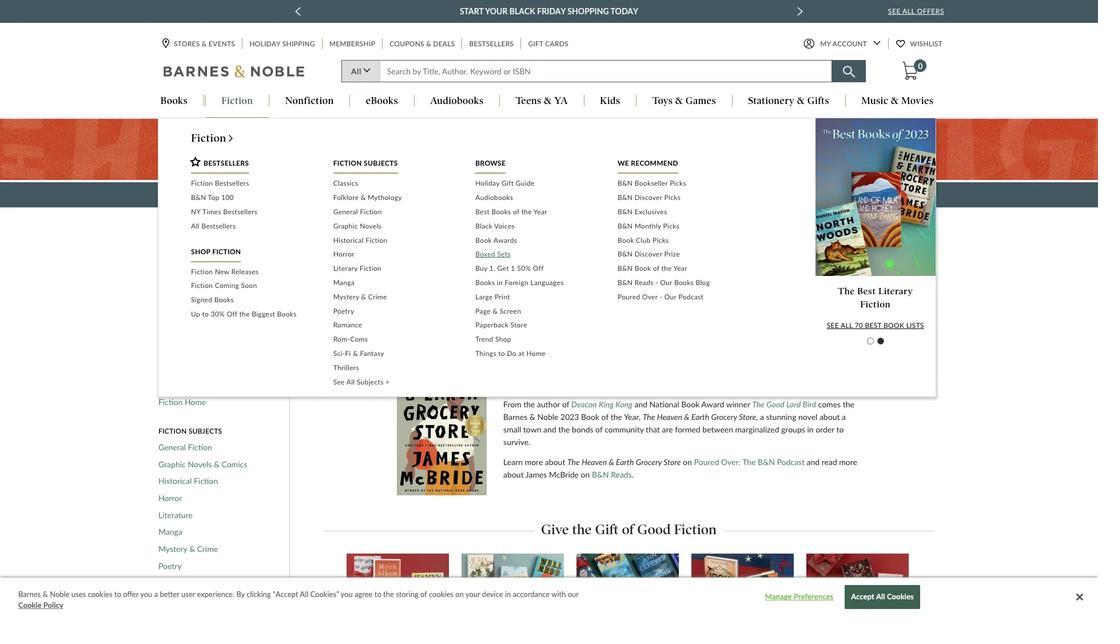 Task type: vqa. For each thing, say whether or not it's contained in the screenshot.
Stores & Events LINK on the top of the page
yes



Task type: describe. For each thing, give the bounding box(es) containing it.
lists
[[894, 321, 912, 330]]

learn
[[503, 458, 523, 467]]

buy
[[476, 264, 488, 273]]

and inside and read more about james mcbride on
[[807, 458, 820, 467]]

and up year,
[[635, 400, 648, 410]]

literary inside classics folklore & mythology general fiction graphic novels historical fiction horror literary fiction manga mystery & crime poetry romance rom-coms sci-fi & fantasy thrillers see all subjects >
[[333, 264, 358, 273]]

start your black friday shopping today
[[456, 6, 634, 16]]

on up best books of the year "link"
[[533, 190, 544, 200]]

the up "mcbride"
[[567, 458, 580, 467]]

1,
[[490, 264, 495, 273]]

2023 b&n book of the year winner
[[519, 312, 738, 328]]

cookie policy link
[[18, 601, 63, 612]]

with
[[552, 590, 566, 599]]

your inside fiction books main content
[[546, 190, 566, 200]]

formed
[[675, 425, 701, 435]]

best inside holiday gift guide audiobooks best books of the year black voices book awards boxed sets buy 1, get 1 50% off books in foreign languages large print page & screen paperback store trend shop things to do at home
[[476, 208, 490, 216]]

& inside barnes & noble uses cookies to offer you a better user experience. by clicking "accept all cookies" you agree to the storing of cookies on your device in accordance with our cookie policy
[[43, 590, 48, 599]]

historical inside fiction books main content
[[158, 477, 192, 486]]

releases inside fiction new releases fiction coming soon signed books up to 30% off the biggest books
[[231, 267, 259, 276]]

1 vertical spatial about
[[545, 458, 565, 467]]

over
[[642, 293, 658, 301]]

1 horizontal spatial earth
[[691, 412, 709, 422]]

rom-coms link
[[333, 333, 458, 347]]

1 horizontal spatial grocery
[[711, 412, 737, 422]]

of inside holiday gift guide audiobooks best books of the year black voices book awards boxed sets buy 1, get 1 50% off books in foreign languages large print page & screen paperback store trend shop things to do at home
[[513, 208, 520, 216]]

by
[[236, 590, 245, 599]]

trend
[[476, 335, 493, 344]]

the down over at the top right
[[636, 312, 656, 328]]

on down formed
[[683, 458, 692, 467]]

literature
[[158, 511, 193, 520]]

bonds
[[572, 425, 593, 435]]

shop inside fiction books main content
[[591, 190, 613, 200]]

& left by
[[213, 595, 219, 605]]

all left 70
[[829, 321, 841, 330]]

holiday shipping link
[[248, 39, 316, 49]]

kong
[[616, 400, 633, 410]]

variety
[[435, 258, 456, 266]]

0 horizontal spatial bestsellers link
[[158, 313, 196, 323]]

the inside a stunning novel about a small town and the bonds of community that are formed between marginalized groups in order to survive.
[[558, 425, 570, 435]]

picks down b&n exclusives link
[[663, 222, 680, 230]]

device
[[482, 590, 503, 599]]

general fiction link
[[538, 258, 582, 266]]

the inside fiction new releases fiction coming soon signed books up to 30% off the biggest books
[[239, 310, 250, 319]]

holiday gift guide audiobooks best books of the year black voices book awards boxed sets buy 1, get 1 50% off books in foreign languages large print page & screen paperback store trend shop things to do at home
[[476, 179, 564, 358]]

gift right 'give'
[[595, 522, 619, 538]]

graphic inside classics folklore & mythology general fiction graphic novels historical fiction horror literary fiction manga mystery & crime poetry romance rom-coms sci-fi & fantasy thrillers see all subjects >
[[333, 222, 358, 230]]

fiction inside fiction bestsellers b&n top 100 ny times bestsellers all bestsellers
[[191, 179, 213, 188]]

2 you from the left
[[341, 590, 353, 599]]

store,
[[739, 412, 758, 422]]

browse heading
[[476, 159, 506, 174]]

offers
[[917, 7, 944, 15]]

to left offer
[[114, 590, 121, 599]]

in inside a stunning novel about a small town and the bonds of community that are formed between marginalized groups in order to survive.
[[807, 425, 814, 435]]

from
[[503, 400, 522, 410]]

reads inside b&n bookseller picks b&n discover picks b&n exclusives b&n monthly picks book club picks b&n discover prize b&n book of the year b&n reads - our books blog poured over - our podcast
[[635, 279, 654, 287]]

comes the barnes & noble 2023 book of the year,
[[503, 400, 855, 422]]

today
[[607, 6, 634, 16]]

gift cards link
[[527, 39, 570, 49]]

1 vertical spatial general fiction link
[[158, 443, 212, 453]]

find
[[383, 190, 402, 200]]

up
[[191, 310, 200, 319]]

the heaven & earth grocery store (2023 b&n book of the year) image
[[397, 360, 487, 496]]

biggest
[[252, 310, 275, 319]]

0 horizontal spatial -
[[656, 279, 658, 287]]

the right "over:"
[[743, 458, 756, 467]]

1 vertical spatial horror link
[[158, 494, 182, 504]]

& left the comics
[[214, 460, 220, 469]]

fiction new releases link
[[191, 265, 316, 279]]

fiction subjects heading
[[333, 159, 398, 174]]

year inside fiction books main content
[[660, 312, 688, 328]]

audiobooks inside holiday gift guide audiobooks best books of the year black voices book awards boxed sets buy 1, get 1 50% off books in foreign languages large print page & screen paperback store trend shop things to do at home
[[476, 193, 513, 202]]

browse for browse fiction
[[158, 297, 188, 306]]

shopping
[[564, 6, 605, 16]]

shipping
[[282, 40, 315, 48]]

& right music
[[891, 95, 899, 107]]

poetry inside classics folklore & mythology general fiction graphic novels historical fiction horror literary fiction manga mystery & crime poetry romance rom-coms sci-fi & fantasy thrillers see all subjects >
[[333, 307, 354, 316]]

manga inside fiction books main content
[[158, 528, 182, 537]]

fiction books main content
[[0, 119, 1098, 618]]

0 vertical spatial your
[[481, 6, 504, 16]]

picks up b&n discover picks link
[[670, 179, 686, 188]]

coming soon
[[158, 347, 205, 356]]

0 horizontal spatial poetry link
[[158, 562, 182, 572]]

for
[[475, 190, 488, 200]]

ya
[[554, 95, 568, 107]]

& left deals
[[426, 40, 431, 48]]

things
[[476, 349, 496, 358]]

list for recommend
[[618, 177, 743, 305]]

novels inside fiction books main content
[[188, 460, 212, 469]]

list
[[568, 190, 584, 200]]

fiction subjects for classics
[[333, 159, 398, 168]]

the right 'give'
[[572, 522, 592, 538]]

mystery & crime
[[158, 545, 218, 554]]

50%
[[517, 264, 531, 273]]

list for fiction
[[191, 265, 316, 322]]

audiobooks inside button
[[430, 95, 484, 107]]

gift inside holiday gift guide audiobooks best books of the year black voices book awards boxed sets buy 1, get 1 50% off books in foreign languages large print page & screen paperback store trend shop things to do at home
[[502, 179, 514, 188]]

& up romance
[[361, 293, 366, 301]]

2 vertical spatial our
[[665, 293, 677, 301]]

fiction new releases fiction coming soon signed books up to 30% off the biggest books
[[191, 267, 297, 319]]

1 vertical spatial our
[[660, 279, 672, 287]]

& inside comes the barnes & noble 2023 book of the year,
[[530, 412, 535, 422]]

1 horizontal spatial bestsellers link
[[468, 39, 515, 49]]

thrillers link
[[333, 361, 458, 376]]

holiday for holiday gift guide audiobooks best books of the year black voices book awards boxed sets buy 1, get 1 50% off books in foreign languages large print page & screen paperback store trend shop things to do at home
[[476, 179, 500, 188]]

folklore
[[333, 193, 359, 202]]

& right folklore
[[361, 193, 366, 202]]

of inside comes the barnes & noble 2023 book of the year,
[[602, 412, 609, 422]]

fiction subjects for general fiction
[[158, 427, 222, 436]]

poured inside fiction books main content
[[694, 458, 719, 467]]

friday
[[533, 6, 562, 16]]

graphic novels & comics link
[[158, 460, 247, 470]]

page
[[476, 307, 491, 316]]

all inside classics folklore & mythology general fiction graphic novels historical fiction horror literary fiction manga mystery & crime poetry romance rom-coms sci-fi & fantasy thrillers see all subjects >
[[346, 378, 355, 386]]

browse a variety of fiction genres including general fiction
[[405, 258, 582, 266]]

over:
[[721, 458, 741, 467]]

0 vertical spatial horror link
[[333, 248, 458, 262]]

ebooks button
[[350, 95, 414, 108]]

order
[[816, 425, 835, 435]]

user image
[[804, 39, 815, 49]]

all inside barnes & noble uses cookies to offer you a better user experience. by clicking "accept all cookies" you agree to the storing of cookies on your device in accordance with our cookie policy
[[300, 590, 308, 599]]

list for subjects
[[333, 177, 458, 390]]

poured over - our podcast link
[[618, 290, 743, 305]]

print
[[495, 293, 510, 301]]

shop inside holiday gift guide audiobooks best books of the year black voices book awards boxed sets buy 1, get 1 50% off books in foreign languages large print page & screen paperback store trend shop things to do at home
[[495, 335, 511, 344]]

& inside holiday gift guide audiobooks best books of the year black voices book awards boxed sets buy 1, get 1 50% off books in foreign languages large print page & screen paperback store trend shop things to do at home
[[493, 307, 498, 316]]

crime inside classics folklore & mythology general fiction graphic novels historical fiction horror literary fiction manga mystery & crime poetry romance rom-coms sci-fi & fantasy thrillers see all subjects >
[[368, 293, 387, 301]]

a inside barnes & noble uses cookies to offer you a better user experience. by clicking "accept all cookies" you agree to the storing of cookies on your device in accordance with our cookie policy
[[154, 590, 158, 599]]

literary inside the best literary fiction
[[866, 286, 901, 297]]

foreign
[[505, 279, 529, 287]]

we
[[618, 159, 629, 168]]

b&n reads - our books blog link
[[618, 276, 743, 290]]

folklore & mythology link
[[333, 191, 458, 205]]

bestsellers inside heading
[[204, 159, 249, 168]]

music & movies
[[862, 95, 934, 107]]

mystery inside fiction books main content
[[158, 545, 187, 554]]

find the perfect gift for everyone on your list shop our holiday gift guide
[[383, 190, 715, 200]]

about for a
[[820, 412, 840, 422]]

gift cards
[[528, 40, 569, 48]]

browse for browse a variety of fiction genres including general fiction
[[405, 258, 428, 266]]

privacy alert dialog
[[0, 578, 1098, 618]]

1 discover from the top
[[635, 193, 662, 202]]

0 button
[[902, 60, 927, 81]]

barnes inside comes the barnes & noble 2023 book of the year,
[[503, 412, 528, 422]]

the up store,
[[752, 400, 765, 410]]

1 horizontal spatial good
[[767, 400, 785, 410]]

science fiction & fantasy link
[[158, 595, 248, 606]]

2 discover from the top
[[635, 250, 662, 259]]

picks right the club
[[653, 236, 669, 245]]

bestsellers down the times
[[201, 222, 236, 230]]

0 vertical spatial heaven
[[657, 412, 682, 422]]

bestsellers down start
[[469, 40, 514, 48]]

soon inside coming soon link
[[187, 347, 205, 356]]

the right comes
[[843, 400, 855, 410]]

noble inside barnes & noble uses cookies to offer you a better user experience. by clicking "accept all cookies" you agree to the storing of cookies on your device in accordance with our cookie policy
[[50, 590, 69, 599]]

survive.
[[503, 438, 530, 447]]

fiction button
[[206, 95, 269, 118]]

year inside holiday gift guide audiobooks best books of the year black voices book awards boxed sets buy 1, get 1 50% off books in foreign languages large print page & screen paperback store trend shop things to do at home
[[534, 208, 547, 216]]

to right agree
[[375, 590, 381, 599]]

king
[[599, 400, 614, 410]]

ebooks inside fiction books main content
[[185, 381, 211, 390]]

0 horizontal spatial mystery & crime link
[[158, 545, 218, 555]]

town
[[523, 425, 541, 435]]

guide inside fiction books main content
[[689, 190, 715, 200]]

stores
[[174, 40, 200, 48]]

bestsellers inside fiction books main content
[[158, 313, 196, 323]]

accept
[[851, 593, 875, 602]]

wishlist link
[[896, 39, 944, 49]]

see for see all 70 best book lists
[[815, 321, 827, 330]]

award
[[701, 400, 724, 410]]

new inside fiction new releases fiction coming soon signed books up to 30% off the biggest books
[[215, 267, 229, 276]]

1 vertical spatial heaven
[[582, 458, 607, 467]]

& down "literature" link
[[189, 545, 195, 554]]

all left offers
[[903, 7, 915, 15]]

1 horizontal spatial black
[[505, 6, 531, 16]]

books inside button
[[160, 95, 188, 107]]

between
[[703, 425, 733, 435]]

accept all cookies
[[851, 593, 914, 602]]

1 horizontal spatial historical fiction link
[[333, 234, 458, 248]]

1 horizontal spatial poetry link
[[333, 305, 458, 319]]

the right find
[[405, 190, 419, 200]]

& up formed
[[684, 412, 690, 422]]

marginalized
[[735, 425, 779, 435]]

2 cookies from the left
[[429, 590, 454, 599]]

accordance
[[513, 590, 550, 599]]

b&n monthly picks link
[[618, 220, 743, 234]]

podcast inside fiction books main content
[[777, 458, 805, 467]]

& left ya
[[544, 95, 552, 107]]

of inside barnes & noble uses cookies to offer you a better user experience. by clicking "accept all cookies" you agree to the storing of cookies on your device in accordance with our cookie policy
[[420, 590, 427, 599]]

gift left for
[[456, 190, 473, 200]]

30%
[[211, 310, 225, 319]]

we recommend heading
[[618, 159, 678, 174]]

logo image
[[164, 65, 305, 81]]

poured inside b&n bookseller picks b&n discover picks b&n exclusives b&n monthly picks book club picks b&n discover prize b&n book of the year b&n reads - our books blog poured over - our podcast
[[618, 293, 640, 301]]

stationery & gifts
[[748, 95, 829, 107]]

& right fi
[[353, 349, 358, 358]]

and inside a stunning novel about a small town and the bonds of community that are formed between marginalized groups in order to survive.
[[543, 425, 556, 435]]

movies
[[902, 95, 934, 107]]

soon inside fiction new releases fiction coming soon signed books up to 30% off the biggest books
[[241, 282, 257, 290]]

and left many
[[644, 258, 656, 266]]

to inside fiction new releases fiction coming soon signed books up to 30% off the biggest books
[[202, 310, 209, 319]]

science
[[158, 595, 185, 605]]

graphic inside fiction books main content
[[158, 460, 186, 469]]

holiday inside fiction books main content
[[634, 190, 667, 200]]

1 vertical spatial -
[[660, 293, 663, 301]]

releases inside fiction books main content
[[177, 330, 207, 340]]

0 horizontal spatial 2023
[[519, 312, 548, 328]]

languages
[[531, 279, 564, 287]]

start your black friday shopping today link
[[456, 5, 634, 18]]

a right novel
[[842, 412, 846, 422]]

blog
[[696, 279, 710, 287]]

2023 inside comes the barnes & noble 2023 book of the year,
[[561, 412, 579, 422]]

preferences
[[794, 593, 834, 602]]

gift inside the gift cards link
[[528, 40, 543, 48]]

store inside holiday gift guide audiobooks best books of the year black voices book awards boxed sets buy 1, get 1 50% off books in foreign languages large print page & screen paperback store trend shop things to do at home
[[511, 321, 527, 330]]

gifts
[[808, 95, 829, 107]]

of inside b&n bookseller picks b&n discover picks b&n exclusives b&n monthly picks book club picks b&n discover prize b&n book of the year b&n reads - our books blog poured over - our podcast
[[653, 264, 660, 273]]

0 vertical spatial general fiction link
[[333, 205, 458, 220]]

cookies
[[887, 593, 914, 602]]

& right toys
[[675, 95, 683, 107]]

shop inside heading
[[191, 247, 210, 256]]

0 horizontal spatial earth
[[616, 458, 634, 467]]

uses
[[71, 590, 86, 599]]



Task type: locate. For each thing, give the bounding box(es) containing it.
graphic down the general fiction
[[158, 460, 186, 469]]

1 vertical spatial releases
[[177, 330, 207, 340]]

things to do at home link
[[476, 347, 601, 361]]

see left offers
[[888, 7, 901, 15]]

manga down "literature" link
[[158, 528, 182, 537]]

bestsellers down the "b&n top 100" link
[[223, 208, 258, 216]]

shop up do
[[495, 335, 511, 344]]

crime inside fiction books main content
[[197, 545, 218, 554]]

1 vertical spatial historical fiction link
[[158, 477, 218, 487]]

reads up over at the top right
[[635, 279, 654, 287]]

in
[[497, 279, 503, 287], [807, 425, 814, 435], [505, 590, 511, 599]]

signed
[[191, 296, 212, 304]]

policy
[[43, 601, 63, 611]]

crime
[[368, 293, 387, 301], [197, 545, 218, 554]]

1 vertical spatial 2023
[[561, 412, 579, 422]]

1 vertical spatial poured
[[694, 458, 719, 467]]

in down novel
[[807, 425, 814, 435]]

0 horizontal spatial off
[[227, 310, 237, 319]]

fiction books
[[495, 234, 603, 256]]

2 horizontal spatial holiday
[[634, 190, 667, 200]]

subjects for folklore & mythology
[[364, 159, 398, 168]]

1 horizontal spatial off
[[533, 264, 544, 273]]

black inside holiday gift guide audiobooks best books of the year black voices book awards boxed sets buy 1, get 1 50% off books in foreign languages large print page & screen paperback store trend shop things to do at home
[[476, 222, 493, 230]]

books inside main content
[[555, 234, 603, 256]]

all right accept on the bottom right of page
[[876, 593, 885, 602]]

1 vertical spatial ebooks
[[185, 381, 211, 390]]

0 vertical spatial manga
[[333, 279, 355, 287]]

& up b&n reads link
[[609, 458, 614, 467]]

b&n inside fiction bestsellers b&n top 100 ny times bestsellers all bestsellers
[[191, 193, 206, 202]]

2 vertical spatial browse
[[158, 297, 188, 306]]

including
[[509, 258, 536, 266]]

2023 up 'bonds'
[[561, 412, 579, 422]]

manga inside classics folklore & mythology general fiction graphic novels historical fiction horror literary fiction manga mystery & crime poetry romance rom-coms sci-fi & fantasy thrillers see all subjects >
[[333, 279, 355, 287]]

0 horizontal spatial guide
[[516, 179, 535, 188]]

search image
[[843, 66, 855, 78]]

historical fiction link down the graphic novels & comics link on the left bottom of the page
[[158, 477, 218, 487]]

more inside and read more about james mcbride on
[[839, 458, 857, 467]]

fiction left 1,
[[465, 258, 485, 266]]

0 horizontal spatial crime
[[197, 545, 218, 554]]

sci-fi & fantasy link
[[333, 347, 458, 361]]

general
[[333, 208, 358, 216], [158, 443, 186, 452]]

2023 up trend shop link
[[519, 312, 548, 328]]

home down trend shop link
[[527, 349, 546, 358]]

a left variety
[[430, 258, 433, 266]]

mystery inside classics folklore & mythology general fiction graphic novels historical fiction horror literary fiction manga mystery & crime poetry romance rom-coms sci-fi & fantasy thrillers see all subjects >
[[333, 293, 359, 301]]

list containing fiction new releases
[[191, 265, 316, 322]]

the inside holiday gift guide audiobooks best books of the year black voices book awards boxed sets buy 1, get 1 50% off books in foreign languages large print page & screen paperback store trend shop things to do at home
[[522, 208, 532, 216]]

1 vertical spatial grocery
[[636, 458, 662, 467]]

all inside all link
[[351, 67, 361, 76]]

& right page
[[493, 307, 498, 316]]

0 horizontal spatial general fiction link
[[158, 443, 212, 453]]

in inside holiday gift guide audiobooks best books of the year black voices book awards boxed sets buy 1, get 1 50% off books in foreign languages large print page & screen paperback store trend shop things to do at home
[[497, 279, 503, 287]]

1 vertical spatial holiday
[[476, 179, 500, 188]]

barnes down from
[[503, 412, 528, 422]]

fiction ebooks
[[158, 381, 211, 390]]

the inside barnes & noble uses cookies to offer you a better user experience. by clicking "accept all cookies" you agree to the storing of cookies on your device in accordance with our cookie policy
[[383, 590, 394, 599]]

books
[[160, 95, 188, 107], [492, 208, 511, 216], [555, 234, 603, 256], [476, 279, 495, 287], [674, 279, 694, 287], [214, 296, 234, 304], [277, 310, 297, 319]]

& up town
[[530, 412, 535, 422]]

fantasy inside classics folklore & mythology general fiction graphic novels historical fiction horror literary fiction manga mystery & crime poetry romance rom-coms sci-fi & fantasy thrillers see all subjects >
[[360, 349, 384, 358]]

1 vertical spatial podcast
[[777, 458, 805, 467]]

romance and many more.
[[616, 258, 693, 266]]

to inside holiday gift guide audiobooks best books of the year black voices book awards boxed sets buy 1, get 1 50% off books in foreign languages large print page & screen paperback store trend shop things to do at home
[[498, 349, 505, 358]]

black left friday
[[505, 6, 531, 16]]

best books of the year link
[[476, 205, 601, 220]]

1 fiction from the left
[[465, 258, 485, 266]]

books inside b&n bookseller picks b&n discover picks b&n exclusives b&n monthly picks book club picks b&n discover prize b&n book of the year b&n reads - our books blog poured over - our podcast
[[674, 279, 694, 287]]

1 horizontal spatial see
[[815, 321, 827, 330]]

novels up historical fiction
[[188, 460, 212, 469]]

1 cookies from the left
[[88, 590, 112, 599]]

see for see all offers
[[888, 7, 901, 15]]

to inside a stunning novel about a small town and the bonds of community that are formed between marginalized groups in order to survive.
[[837, 425, 844, 435]]

0 horizontal spatial mystery
[[158, 545, 187, 554]]

heaven
[[657, 412, 682, 422], [582, 458, 607, 467]]

0 horizontal spatial ebooks
[[185, 381, 211, 390]]

1 more from the left
[[525, 458, 543, 467]]

fiction inside button
[[222, 95, 253, 107]]

0 horizontal spatial new
[[158, 330, 175, 340]]

new up coming soon
[[158, 330, 175, 340]]

b&n discover prize link
[[618, 248, 743, 262]]

audiobooks link
[[476, 191, 601, 205]]

navigation
[[0, 225, 1098, 234]]

general fiction link down find
[[333, 205, 458, 220]]

1 vertical spatial good
[[637, 522, 671, 538]]

bestsellers up the 100
[[215, 179, 249, 188]]

of inside a stunning novel about a small town and the bonds of community that are formed between marginalized groups in order to survive.
[[596, 425, 603, 435]]

our down 'we'
[[615, 190, 632, 200]]

coupons & deals link
[[389, 39, 456, 49]]

on inside barnes & noble uses cookies to offer you a better user experience. by clicking "accept all cookies" you agree to the storing of cookies on your device in accordance with our cookie policy
[[455, 590, 464, 599]]

barnes up cookie
[[18, 590, 41, 599]]

romance link
[[333, 319, 458, 333]]

more.
[[676, 258, 693, 266]]

bestsellers heading
[[189, 156, 249, 174]]

in up print on the top left of the page
[[497, 279, 503, 287]]

see inside classics folklore & mythology general fiction graphic novels historical fiction horror literary fiction manga mystery & crime poetry romance rom-coms sci-fi & fantasy thrillers see all subjects >
[[333, 378, 345, 386]]

about down learn
[[503, 470, 524, 480]]

1 horizontal spatial noble
[[537, 412, 559, 422]]

fiction bestsellers b&n top 100 ny times bestsellers all bestsellers
[[191, 179, 258, 230]]

the right from
[[524, 400, 535, 410]]

bestsellers link down start
[[468, 39, 515, 49]]

0 vertical spatial soon
[[241, 282, 257, 290]]

0 vertical spatial historical
[[333, 236, 364, 245]]

coming soon link
[[158, 347, 205, 357]]

subjects up classics link
[[364, 159, 398, 168]]

next slide / item image
[[797, 7, 803, 16]]

read
[[822, 458, 837, 467]]

literature link
[[158, 511, 193, 521]]

1 horizontal spatial graphic
[[333, 222, 358, 230]]

exclusives
[[635, 208, 667, 216]]

fiction subjects up 'classics'
[[333, 159, 398, 168]]

general inside classics folklore & mythology general fiction graphic novels historical fiction horror literary fiction manga mystery & crime poetry romance rom-coms sci-fi & fantasy thrillers see all subjects >
[[333, 208, 358, 216]]

horror link down 'graphic novels' link
[[333, 248, 458, 262]]

picks down b&n bookseller picks link
[[664, 193, 681, 202]]

about for james
[[503, 470, 524, 480]]

historical fiction
[[158, 477, 218, 486]]

holiday
[[249, 40, 281, 48], [476, 179, 500, 188], [634, 190, 667, 200]]

noble inside comes the barnes & noble 2023 book of the year,
[[537, 412, 559, 422]]

gift left cards
[[528, 40, 543, 48]]

fiction subjects
[[333, 159, 398, 168], [158, 427, 222, 436]]

holiday left shipping
[[249, 40, 281, 48]]

coming
[[215, 282, 239, 290], [158, 347, 185, 356]]

books button
[[145, 95, 203, 108]]

2 fiction from the left
[[562, 258, 582, 266]]

home inside holiday gift guide audiobooks best books of the year black voices book awards boxed sets buy 1, get 1 50% off books in foreign languages large print page & screen paperback store trend shop things to do at home
[[527, 349, 546, 358]]

novels inside classics folklore & mythology general fiction graphic novels historical fiction horror literary fiction manga mystery & crime poetry romance rom-coms sci-fi & fantasy thrillers see all subjects >
[[360, 222, 382, 230]]

perfect
[[422, 190, 453, 200]]

offer
[[123, 590, 139, 599]]

best down for
[[476, 208, 490, 216]]

all right "accept
[[300, 590, 308, 599]]

all down ny
[[191, 222, 199, 230]]

0 horizontal spatial fantasy
[[221, 595, 248, 605]]

0 horizontal spatial store
[[511, 321, 527, 330]]

accept all cookies button
[[845, 586, 920, 610]]

list containing fiction bestsellers
[[191, 177, 316, 234]]

heaven up are at the bottom
[[657, 412, 682, 422]]

list
[[191, 177, 316, 234], [333, 177, 458, 390], [476, 177, 601, 361], [618, 177, 743, 305], [191, 265, 316, 322]]

all link
[[341, 60, 380, 83]]

fiction inside the best literary fiction
[[848, 299, 879, 310]]

0 horizontal spatial see
[[333, 378, 345, 386]]

browse for browse
[[476, 159, 506, 168]]

general down folklore
[[333, 208, 358, 216]]

large print link
[[476, 290, 601, 305]]

reads down learn more about the heaven & earth grocery store on poured over: the b&n podcast
[[611, 470, 632, 480]]

poured left "over:"
[[694, 458, 719, 467]]

historical fiction link up literary fiction link
[[333, 234, 458, 248]]

1 vertical spatial poetry link
[[158, 562, 182, 572]]

grocery down that on the right bottom of the page
[[636, 458, 662, 467]]

browse left signed
[[158, 297, 188, 306]]

fi
[[345, 349, 351, 358]]

the down "signed books" link
[[239, 310, 250, 319]]

on inside and read more about james mcbride on
[[581, 470, 590, 480]]

2 vertical spatial shop
[[495, 335, 511, 344]]

b&n
[[618, 179, 633, 188], [191, 193, 206, 202], [618, 193, 633, 202], [618, 208, 633, 216], [618, 222, 633, 230], [618, 250, 633, 259], [618, 264, 633, 273], [618, 279, 633, 287], [551, 312, 582, 328], [758, 458, 775, 467], [592, 470, 609, 480]]

bestsellers link up new releases in the bottom of the page
[[158, 313, 196, 323]]

club
[[636, 236, 651, 245]]

about inside a stunning novel about a small town and the bonds of community that are formed between marginalized groups in order to survive.
[[820, 412, 840, 422]]

subjects inside classics folklore & mythology general fiction graphic novels historical fiction horror literary fiction manga mystery & crime poetry romance rom-coms sci-fi & fantasy thrillers see all subjects >
[[357, 378, 384, 386]]

podcast inside b&n bookseller picks b&n discover picks b&n exclusives b&n monthly picks book club picks b&n discover prize b&n book of the year b&n reads - our books blog poured over - our podcast
[[679, 293, 704, 301]]

0 horizontal spatial manga
[[158, 528, 182, 537]]

winner
[[726, 400, 750, 410]]

mystery down "literature" link
[[158, 545, 187, 554]]

- up over at the top right
[[656, 279, 658, 287]]

0 horizontal spatial reads
[[611, 470, 632, 480]]

1 horizontal spatial shop
[[495, 335, 511, 344]]

& left gifts
[[797, 95, 805, 107]]

historical down the graphic novels & comics link on the left bottom of the page
[[158, 477, 192, 486]]

genres
[[487, 258, 507, 266]]

subjects inside heading
[[364, 159, 398, 168]]

give the gift of good fiction
[[541, 522, 717, 538]]

b&n bookseller picks link
[[618, 177, 743, 191]]

holiday for holiday shipping
[[249, 40, 281, 48]]

fiction bestsellers link
[[191, 177, 316, 191]]

0 horizontal spatial soon
[[187, 347, 205, 356]]

0 horizontal spatial coming
[[158, 347, 185, 356]]

earth up . on the bottom right
[[616, 458, 634, 467]]

bestsellers link
[[468, 39, 515, 49], [158, 313, 196, 323]]

0 vertical spatial about
[[820, 412, 840, 422]]

bestsellers right bestsellers image
[[204, 159, 249, 168]]

monthly
[[635, 222, 661, 230]]

1 vertical spatial manga link
[[158, 528, 182, 538]]

your right start
[[481, 6, 504, 16]]

audiobooks button
[[414, 95, 499, 108]]

list containing b&n bookseller picks
[[618, 177, 743, 305]]

cart image
[[903, 62, 918, 80]]

list containing classics
[[333, 177, 458, 390]]

1 vertical spatial fantasy
[[221, 595, 248, 605]]

0 vertical spatial historical fiction link
[[333, 234, 458, 248]]

teens
[[516, 95, 542, 107]]

mythology
[[368, 193, 402, 202]]

1 vertical spatial crime
[[197, 545, 218, 554]]

& right stores
[[202, 40, 207, 48]]

1 vertical spatial graphic
[[158, 460, 186, 469]]

Search by Title, Author, Keyword or ISBN text field
[[380, 60, 832, 83]]

store down a stunning novel about a small town and the bonds of community that are formed between marginalized groups in order to survive.
[[664, 458, 681, 467]]

historical inside classics folklore & mythology general fiction graphic novels historical fiction horror literary fiction manga mystery & crime poetry romance rom-coms sci-fi & fantasy thrillers see all subjects >
[[333, 236, 364, 245]]

cookie
[[18, 601, 42, 611]]

guide inside holiday gift guide audiobooks best books of the year black voices book awards boxed sets buy 1, get 1 50% off books in foreign languages large print page & screen paperback store trend shop things to do at home
[[516, 179, 535, 188]]

novels down mythology
[[360, 222, 382, 230]]

fiction coming soon link
[[191, 279, 316, 293]]

coming down the new releases link
[[158, 347, 185, 356]]

store inside fiction books main content
[[664, 458, 681, 467]]

off down boxed sets link
[[533, 264, 544, 273]]

horror link up literature
[[158, 494, 182, 504]]

0 vertical spatial -
[[656, 279, 658, 287]]

&
[[202, 40, 207, 48], [426, 40, 431, 48], [544, 95, 552, 107], [675, 95, 683, 107], [797, 95, 805, 107], [891, 95, 899, 107], [361, 193, 366, 202], [361, 293, 366, 301], [493, 307, 498, 316], [353, 349, 358, 358], [530, 412, 535, 422], [684, 412, 690, 422], [609, 458, 614, 467], [214, 460, 220, 469], [189, 545, 195, 554], [43, 590, 48, 599], [213, 595, 219, 605]]

1 horizontal spatial new
[[215, 267, 229, 276]]

horror inside classics folklore & mythology general fiction graphic novels historical fiction horror literary fiction manga mystery & crime poetry romance rom-coms sci-fi & fantasy thrillers see all subjects >
[[333, 250, 355, 259]]

1 vertical spatial year
[[674, 264, 687, 273]]

all inside fiction bestsellers b&n top 100 ny times bestsellers all bestsellers
[[191, 222, 199, 230]]

my account button
[[804, 39, 881, 49]]

year,
[[624, 412, 641, 422]]

off inside holiday gift guide audiobooks best books of the year black voices book awards boxed sets buy 1, get 1 50% off books in foreign languages large print page & screen paperback store trend shop things to do at home
[[533, 264, 544, 273]]

new
[[215, 267, 229, 276], [158, 330, 175, 340]]

0 vertical spatial our
[[615, 190, 632, 200]]

1 horizontal spatial barnes
[[503, 412, 528, 422]]

bestsellers image
[[189, 156, 201, 167]]

and read more about james mcbride on
[[503, 458, 857, 480]]

1 vertical spatial bestsellers link
[[158, 313, 196, 323]]

experience.
[[197, 590, 235, 599]]

ebooks inside button
[[366, 95, 398, 107]]

our
[[615, 190, 632, 200], [660, 279, 672, 287], [665, 293, 677, 301]]

coming inside fiction new releases fiction coming soon signed books up to 30% off the biggest books
[[215, 282, 239, 290]]

0 vertical spatial browse
[[476, 159, 506, 168]]

horror link
[[333, 248, 458, 262], [158, 494, 182, 504]]

0 vertical spatial new
[[215, 267, 229, 276]]

1 vertical spatial new
[[158, 330, 175, 340]]

graphic novels link
[[333, 220, 458, 234]]

poetry down mystery & crime at the bottom left of the page
[[158, 562, 182, 571]]

book inside holiday gift guide audiobooks best books of the year black voices book awards boxed sets buy 1, get 1 50% off books in foreign languages large print page & screen paperback store trend shop things to do at home
[[476, 236, 492, 245]]

membership link
[[328, 39, 377, 49]]

& up cookie policy link
[[43, 590, 48, 599]]

new inside fiction books main content
[[158, 330, 175, 340]]

deals
[[433, 40, 455, 48]]

off inside fiction new releases fiction coming soon signed books up to 30% off the biggest books
[[227, 310, 237, 319]]

0 vertical spatial store
[[511, 321, 527, 330]]

year inside b&n bookseller picks b&n discover picks b&n exclusives b&n monthly picks book club picks b&n discover prize b&n book of the year b&n reads - our books blog poured over - our podcast
[[674, 264, 687, 273]]

horror up literary fiction link
[[333, 250, 355, 259]]

0 horizontal spatial historical
[[158, 477, 192, 486]]

holiday inside holiday gift guide audiobooks best books of the year black voices book awards boxed sets buy 1, get 1 50% off books in foreign languages large print page & screen paperback store trend shop things to do at home
[[476, 179, 500, 188]]

holiday down bookseller
[[634, 190, 667, 200]]

horror inside fiction books main content
[[158, 494, 182, 503]]

the up that on the right bottom of the page
[[643, 412, 655, 422]]

fiction subjects up the general fiction
[[158, 427, 222, 436]]

shop
[[591, 190, 613, 200], [191, 247, 210, 256], [495, 335, 511, 344]]

stationery
[[748, 95, 795, 107]]

best
[[476, 208, 490, 216], [845, 286, 864, 297], [853, 321, 870, 330]]

1 horizontal spatial poetry
[[333, 307, 354, 316]]

mcbride
[[549, 470, 579, 480]]

barnes & noble book of the year! the heaven & earth grocery store. shop now image
[[0, 119, 1098, 180]]

about inside and read more about james mcbride on
[[503, 470, 524, 480]]

gift up b&n exclusives link
[[670, 190, 687, 200]]

stunning
[[766, 412, 797, 422]]

the good lord bird link
[[752, 400, 816, 410]]

author
[[537, 400, 560, 410]]

0 vertical spatial 2023
[[519, 312, 548, 328]]

0 vertical spatial fantasy
[[360, 349, 384, 358]]

1 horizontal spatial your
[[546, 190, 566, 200]]

voices
[[494, 222, 515, 230]]

poetry link up the rom-coms link
[[333, 305, 458, 319]]

1 horizontal spatial holiday
[[476, 179, 500, 188]]

best inside the best literary fiction
[[845, 286, 864, 297]]

discover up "exclusives"
[[635, 193, 662, 202]]

1 you from the left
[[140, 590, 152, 599]]

and left read
[[807, 458, 820, 467]]

classics folklore & mythology general fiction graphic novels historical fiction horror literary fiction manga mystery & crime poetry romance rom-coms sci-fi & fantasy thrillers see all subjects >
[[333, 179, 402, 386]]

0 horizontal spatial barnes
[[18, 590, 41, 599]]

stores & events link
[[162, 39, 236, 49]]

trend shop link
[[476, 333, 601, 347]]

1 horizontal spatial manga link
[[333, 276, 458, 290]]

down arrow image
[[874, 41, 881, 45]]

coming inside coming soon link
[[158, 347, 185, 356]]

buy 1, get 1 50% off link
[[476, 262, 601, 276]]

0 vertical spatial subjects
[[364, 159, 398, 168]]

1 horizontal spatial -
[[660, 293, 663, 301]]

0 horizontal spatial fiction
[[465, 258, 485, 266]]

best right 70
[[853, 321, 870, 330]]

our inside fiction books main content
[[615, 190, 632, 200]]

1 horizontal spatial in
[[505, 590, 511, 599]]

0 vertical spatial manga link
[[333, 276, 458, 290]]

0 vertical spatial podcast
[[679, 293, 704, 301]]

1 vertical spatial home
[[185, 398, 206, 407]]

0 vertical spatial noble
[[537, 412, 559, 422]]

fantasy inside fiction books main content
[[221, 595, 248, 605]]

lord
[[787, 400, 801, 410]]

1 horizontal spatial heaven
[[657, 412, 682, 422]]

noble
[[537, 412, 559, 422], [50, 590, 69, 599]]

horror up literature
[[158, 494, 182, 503]]

winner
[[691, 312, 738, 328]]

poetry link down mystery & crime at the bottom left of the page
[[158, 562, 182, 572]]

1 horizontal spatial mystery
[[333, 293, 359, 301]]

bookseller
[[635, 179, 668, 188]]

list containing holiday gift guide
[[476, 177, 601, 361]]

2 more from the left
[[839, 458, 857, 467]]

0 horizontal spatial shop
[[191, 247, 210, 256]]

1 vertical spatial discover
[[635, 250, 662, 259]]

2 vertical spatial holiday
[[634, 190, 667, 200]]

1 vertical spatial historical
[[158, 477, 192, 486]]

poetry inside fiction books main content
[[158, 562, 182, 571]]

0 horizontal spatial grocery
[[636, 458, 662, 467]]

guide
[[516, 179, 535, 188], [689, 190, 715, 200]]

on left "your"
[[455, 590, 464, 599]]

0
[[918, 61, 923, 71]]

a left 'better'
[[154, 590, 158, 599]]

fiction subjects inside fiction books main content
[[158, 427, 222, 436]]

0 horizontal spatial literary
[[333, 264, 358, 273]]

deacon
[[571, 400, 597, 410]]

romance
[[333, 321, 362, 330]]

ebooks down all link
[[366, 95, 398, 107]]

0 vertical spatial discover
[[635, 193, 662, 202]]

our down b&n reads - our books blog link
[[665, 293, 677, 301]]

0 vertical spatial crime
[[368, 293, 387, 301]]

general inside fiction books main content
[[158, 443, 186, 452]]

coming up 30%
[[215, 282, 239, 290]]

manga link down "literature" link
[[158, 528, 182, 538]]

the down audiobooks link
[[522, 208, 532, 216]]

general up graphic novels & comics on the left bottom of the page
[[158, 443, 186, 452]]

previous slide / item image
[[295, 7, 301, 16]]

0 vertical spatial guide
[[516, 179, 535, 188]]

kids
[[600, 95, 620, 107]]

the inside the best literary fiction
[[826, 286, 843, 297]]

1 horizontal spatial mystery & crime link
[[333, 290, 458, 305]]

1 vertical spatial store
[[664, 458, 681, 467]]

0 horizontal spatial historical fiction link
[[158, 477, 218, 487]]

the inside b&n bookseller picks b&n discover picks b&n exclusives b&n monthly picks book club picks b&n discover prize b&n book of the year b&n reads - our books blog poured over - our podcast
[[662, 264, 672, 273]]

manage preferences
[[765, 593, 834, 602]]

a up marginalized
[[760, 412, 764, 422]]

audiobooks inside fiction books main content
[[184, 364, 226, 373]]

1 horizontal spatial about
[[545, 458, 565, 467]]

0 vertical spatial bestsellers link
[[468, 39, 515, 49]]

more
[[525, 458, 543, 467], [839, 458, 857, 467]]

0 horizontal spatial home
[[185, 398, 206, 407]]

literary up romance
[[333, 264, 358, 273]]

to right order
[[837, 425, 844, 435]]

you left agree
[[341, 590, 353, 599]]

1 vertical spatial browse
[[405, 258, 428, 266]]

grocery
[[711, 412, 737, 422], [636, 458, 662, 467]]

1 vertical spatial mystery & crime link
[[158, 545, 218, 555]]

None field
[[380, 60, 832, 83]]

1 vertical spatial reads
[[611, 470, 632, 480]]

2 vertical spatial subjects
[[189, 427, 222, 436]]

subjects for graphic novels & comics
[[189, 427, 222, 436]]

the down kong
[[611, 412, 622, 422]]

home inside fiction books main content
[[185, 398, 206, 407]]

2 vertical spatial best
[[853, 321, 870, 330]]

shop fiction heading
[[191, 247, 241, 262]]

1 horizontal spatial historical
[[333, 236, 364, 245]]

year down audiobooks link
[[534, 208, 547, 216]]

all inside accept all cookies button
[[876, 593, 885, 602]]

0 vertical spatial poetry
[[333, 307, 354, 316]]

ebooks down fiction audiobooks link
[[185, 381, 211, 390]]

b&n top 100 link
[[191, 191, 316, 205]]

barnes inside barnes & noble uses cookies to offer you a better user experience. by clicking "accept all cookies" you agree to the storing of cookies on your device in accordance with our cookie policy
[[18, 590, 41, 599]]

reads inside fiction books main content
[[611, 470, 632, 480]]

good
[[767, 400, 785, 410], [637, 522, 671, 538]]

subjects left >
[[357, 378, 384, 386]]

1 vertical spatial black
[[476, 222, 493, 230]]

2 vertical spatial year
[[660, 312, 688, 328]]



